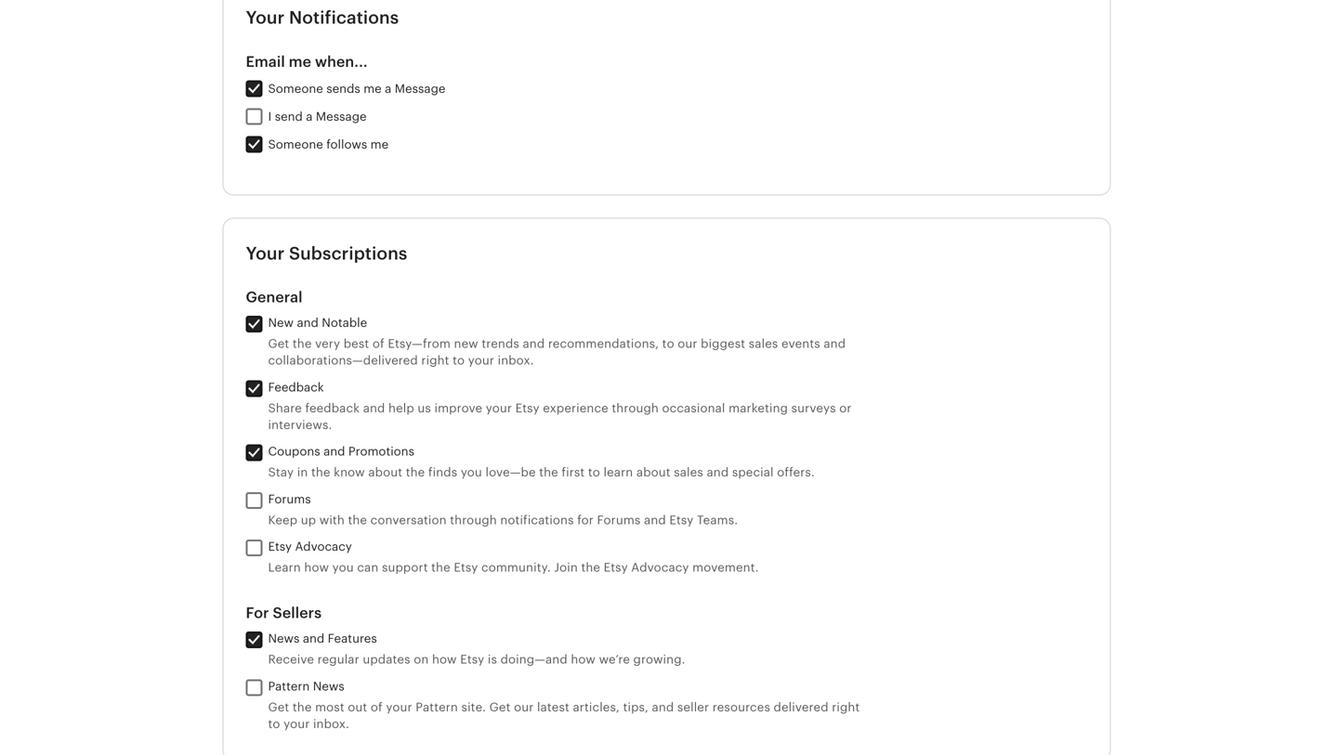 Task type: vqa. For each thing, say whether or not it's contained in the screenshot.
Pattern
yes



Task type: describe. For each thing, give the bounding box(es) containing it.
etsy right join
[[604, 561, 628, 575]]

etsy advocacy learn how you can support the etsy community. join the etsy advocacy movement.
[[268, 540, 759, 575]]

new
[[268, 316, 294, 330]]

interviews.
[[268, 418, 332, 432]]

events
[[782, 337, 820, 351]]

receive
[[268, 653, 314, 667]]

articles,
[[573, 701, 620, 715]]

me for sends
[[364, 82, 382, 96]]

tips,
[[623, 701, 649, 715]]

and inside feedback share feedback and help us improve your etsy experience through occasional marketing surveys or interviews.
[[363, 401, 385, 415]]

0 vertical spatial forums
[[268, 492, 311, 506]]

your down 'receive'
[[284, 718, 310, 732]]

special
[[732, 466, 774, 480]]

latest
[[537, 701, 570, 715]]

when...
[[315, 53, 368, 70]]

new
[[454, 337, 478, 351]]

delivered
[[774, 701, 829, 715]]

marketing
[[729, 401, 788, 415]]

etsy up learn
[[268, 540, 292, 554]]

etsy—from
[[388, 337, 451, 351]]

seller
[[677, 701, 709, 715]]

your for your subscriptions
[[246, 243, 285, 263]]

us
[[418, 401, 431, 415]]

with
[[319, 513, 345, 527]]

out
[[348, 701, 367, 715]]

and left special
[[707, 466, 729, 480]]

coupons and promotions stay in the know about the finds you love—be the first to learn about sales and special offers.
[[268, 445, 815, 480]]

for sellers
[[246, 605, 322, 622]]

best
[[344, 337, 369, 351]]

movement.
[[693, 561, 759, 575]]

right inside pattern news get the most out of your pattern site. get our latest articles, tips, and seller resources delivered right to your inbox.
[[832, 701, 860, 715]]

and right trends
[[523, 337, 545, 351]]

help
[[389, 401, 414, 415]]

to down new
[[453, 354, 465, 368]]

most
[[315, 701, 345, 715]]

very
[[315, 337, 340, 351]]

surveys
[[792, 401, 836, 415]]

me for follows
[[371, 137, 389, 151]]

etsy inside 'news and features receive regular updates on how etsy is doing—and how we're growing.'
[[460, 653, 485, 667]]

inbox. inside new and notable get the very best of etsy—from new trends and recommendations, to our biggest sales events and collaborations—delivered right to your inbox.
[[498, 354, 534, 368]]

0 horizontal spatial a
[[306, 109, 313, 123]]

can
[[357, 561, 379, 575]]

we're
[[599, 653, 630, 667]]

up
[[301, 513, 316, 527]]

through inside the 'forums keep up with the conversation through notifications for forums and etsy teams.'
[[450, 513, 497, 527]]

right inside new and notable get the very best of etsy—from new trends and recommendations, to our biggest sales events and collaborations—delivered right to your inbox.
[[421, 354, 449, 368]]

1 vertical spatial forums
[[597, 513, 641, 527]]

to inside pattern news get the most out of your pattern site. get our latest articles, tips, and seller resources delivered right to your inbox.
[[268, 718, 280, 732]]

know
[[334, 466, 365, 480]]

and inside pattern news get the most out of your pattern site. get our latest articles, tips, and seller resources delivered right to your inbox.
[[652, 701, 674, 715]]

0 vertical spatial me
[[289, 53, 311, 70]]

learn
[[604, 466, 633, 480]]

email
[[246, 53, 285, 70]]

promotions
[[348, 445, 415, 459]]

finds
[[428, 466, 458, 480]]

follows
[[326, 137, 367, 151]]

conversation
[[371, 513, 447, 527]]

stay
[[268, 466, 294, 480]]

notifications
[[500, 513, 574, 527]]

learn
[[268, 561, 301, 575]]

coupons
[[268, 445, 320, 459]]

notifications
[[289, 8, 399, 28]]

1 horizontal spatial advocacy
[[631, 561, 689, 575]]

the right in
[[311, 466, 330, 480]]

and right events
[[824, 337, 846, 351]]

your right "out" at the left
[[386, 701, 412, 715]]

our inside pattern news get the most out of your pattern site. get our latest articles, tips, and seller resources delivered right to your inbox.
[[514, 701, 534, 715]]

in
[[297, 466, 308, 480]]

etsy inside feedback share feedback and help us improve your etsy experience through occasional marketing surveys or interviews.
[[515, 401, 540, 415]]

sellers
[[273, 605, 322, 622]]

etsy inside the 'forums keep up with the conversation through notifications for forums and etsy teams.'
[[670, 513, 694, 527]]

to left biggest on the top right of the page
[[662, 337, 675, 351]]

for
[[577, 513, 594, 527]]

and inside the 'forums keep up with the conversation through notifications for forums and etsy teams.'
[[644, 513, 666, 527]]

features
[[328, 632, 377, 646]]

our inside new and notable get the very best of etsy—from new trends and recommendations, to our biggest sales events and collaborations—delivered right to your inbox.
[[678, 337, 698, 351]]

is
[[488, 653, 497, 667]]

i
[[268, 109, 272, 123]]

growing.
[[633, 653, 686, 667]]

forums keep up with the conversation through notifications for forums and etsy teams.
[[268, 492, 738, 527]]

2 about from the left
[[637, 466, 671, 480]]

for
[[246, 605, 269, 622]]

the left first
[[539, 466, 558, 480]]

someone for someone follows me
[[268, 137, 323, 151]]

recommendations,
[[548, 337, 659, 351]]

sends
[[326, 82, 360, 96]]

or
[[840, 401, 852, 415]]

the left finds
[[406, 466, 425, 480]]



Task type: locate. For each thing, give the bounding box(es) containing it.
etsy left experience
[[515, 401, 540, 415]]

your
[[246, 8, 285, 28], [246, 243, 285, 263]]

etsy left teams.
[[670, 513, 694, 527]]

a
[[385, 82, 392, 96], [306, 109, 313, 123]]

improve
[[434, 401, 483, 415]]

through
[[612, 401, 659, 415], [450, 513, 497, 527]]

0 horizontal spatial about
[[368, 466, 403, 480]]

how right on
[[432, 653, 457, 667]]

someone follows me
[[268, 137, 389, 151]]

you inside coupons and promotions stay in the know about the finds you love—be the first to learn about sales and special offers.
[[461, 466, 482, 480]]

support
[[382, 561, 428, 575]]

etsy left community.
[[454, 561, 478, 575]]

me right email
[[289, 53, 311, 70]]

of
[[373, 337, 385, 351], [371, 701, 383, 715]]

your inside new and notable get the very best of etsy—from new trends and recommendations, to our biggest sales events and collaborations—delivered right to your inbox.
[[468, 354, 494, 368]]

0 horizontal spatial message
[[316, 109, 367, 123]]

of right best
[[373, 337, 385, 351]]

about right learn
[[637, 466, 671, 480]]

the inside pattern news get the most out of your pattern site. get our latest articles, tips, and seller resources delivered right to your inbox.
[[293, 701, 312, 715]]

1 vertical spatial someone
[[268, 137, 323, 151]]

trends
[[482, 337, 519, 351]]

0 vertical spatial advocacy
[[295, 540, 352, 554]]

our
[[678, 337, 698, 351], [514, 701, 534, 715]]

a right sends
[[385, 82, 392, 96]]

how inside "etsy advocacy learn how you can support the etsy community. join the etsy advocacy movement."
[[304, 561, 329, 575]]

0 horizontal spatial through
[[450, 513, 497, 527]]

0 horizontal spatial pattern
[[268, 680, 310, 694]]

0 horizontal spatial how
[[304, 561, 329, 575]]

1 horizontal spatial right
[[832, 701, 860, 715]]

2 horizontal spatial how
[[571, 653, 596, 667]]

advocacy left movement.
[[631, 561, 689, 575]]

teams.
[[697, 513, 738, 527]]

someone up send
[[268, 82, 323, 96]]

1 horizontal spatial forums
[[597, 513, 641, 527]]

1 horizontal spatial sales
[[749, 337, 778, 351]]

regular
[[318, 653, 359, 667]]

your right improve
[[486, 401, 512, 415]]

the inside new and notable get the very best of etsy—from new trends and recommendations, to our biggest sales events and collaborations—delivered right to your inbox.
[[293, 337, 312, 351]]

your inside feedback share feedback and help us improve your etsy experience through occasional marketing surveys or interviews.
[[486, 401, 512, 415]]

1 vertical spatial through
[[450, 513, 497, 527]]

your up email
[[246, 8, 285, 28]]

message right sends
[[395, 82, 446, 96]]

1 vertical spatial me
[[364, 82, 382, 96]]

and up know at the bottom left of the page
[[324, 445, 345, 459]]

through left occasional
[[612, 401, 659, 415]]

1 about from the left
[[368, 466, 403, 480]]

our left biggest on the top right of the page
[[678, 337, 698, 351]]

to right first
[[588, 466, 600, 480]]

and inside 'news and features receive regular updates on how etsy is doing—and how we're growing.'
[[303, 632, 325, 646]]

and down sellers
[[303, 632, 325, 646]]

inbox. inside pattern news get the most out of your pattern site. get our latest articles, tips, and seller resources delivered right to your inbox.
[[313, 718, 349, 732]]

0 horizontal spatial forums
[[268, 492, 311, 506]]

sales inside coupons and promotions stay in the know about the finds you love—be the first to learn about sales and special offers.
[[674, 466, 703, 480]]

1 horizontal spatial through
[[612, 401, 659, 415]]

0 vertical spatial your
[[246, 8, 285, 28]]

message down sends
[[316, 109, 367, 123]]

sales
[[749, 337, 778, 351], [674, 466, 703, 480]]

0 vertical spatial someone
[[268, 82, 323, 96]]

1 vertical spatial pattern
[[416, 701, 458, 715]]

through up "etsy advocacy learn how you can support the etsy community. join the etsy advocacy movement."
[[450, 513, 497, 527]]

1 horizontal spatial pattern
[[416, 701, 458, 715]]

site.
[[462, 701, 486, 715]]

0 horizontal spatial right
[[421, 354, 449, 368]]

to
[[662, 337, 675, 351], [453, 354, 465, 368], [588, 466, 600, 480], [268, 718, 280, 732]]

forums up keep
[[268, 492, 311, 506]]

our left latest
[[514, 701, 534, 715]]

the right support
[[431, 561, 451, 575]]

general
[[246, 289, 303, 306]]

1 vertical spatial message
[[316, 109, 367, 123]]

someone down send
[[268, 137, 323, 151]]

occasional
[[662, 401, 725, 415]]

your notifications
[[246, 8, 399, 28]]

me
[[289, 53, 311, 70], [364, 82, 382, 96], [371, 137, 389, 151]]

advocacy down with
[[295, 540, 352, 554]]

etsy left is
[[460, 653, 485, 667]]

0 vertical spatial you
[[461, 466, 482, 480]]

a right send
[[306, 109, 313, 123]]

offers.
[[777, 466, 815, 480]]

me right sends
[[364, 82, 382, 96]]

get down the new
[[268, 337, 289, 351]]

1 vertical spatial our
[[514, 701, 534, 715]]

subscriptions
[[289, 243, 408, 263]]

1 vertical spatial news
[[313, 680, 345, 694]]

the left the very
[[293, 337, 312, 351]]

news and features receive regular updates on how etsy is doing—and how we're growing.
[[268, 632, 686, 667]]

2 someone from the top
[[268, 137, 323, 151]]

0 horizontal spatial sales
[[674, 466, 703, 480]]

1 horizontal spatial news
[[313, 680, 345, 694]]

love—be
[[486, 466, 536, 480]]

community.
[[481, 561, 551, 575]]

0 vertical spatial our
[[678, 337, 698, 351]]

sales inside new and notable get the very best of etsy—from new trends and recommendations, to our biggest sales events and collaborations—delivered right to your inbox.
[[749, 337, 778, 351]]

first
[[562, 466, 585, 480]]

biggest
[[701, 337, 746, 351]]

1 vertical spatial inbox.
[[313, 718, 349, 732]]

get inside new and notable get the very best of etsy—from new trends and recommendations, to our biggest sales events and collaborations—delivered right to your inbox.
[[268, 337, 289, 351]]

1 vertical spatial right
[[832, 701, 860, 715]]

get down 'receive'
[[268, 701, 289, 715]]

0 vertical spatial of
[[373, 337, 385, 351]]

updates
[[363, 653, 411, 667]]

feedback share feedback and help us improve your etsy experience through occasional marketing surveys or interviews.
[[268, 380, 852, 432]]

0 horizontal spatial our
[[514, 701, 534, 715]]

1 vertical spatial your
[[246, 243, 285, 263]]

your up general at the left of page
[[246, 243, 285, 263]]

0 vertical spatial right
[[421, 354, 449, 368]]

0 vertical spatial a
[[385, 82, 392, 96]]

0 vertical spatial pattern
[[268, 680, 310, 694]]

etsy
[[515, 401, 540, 415], [670, 513, 694, 527], [268, 540, 292, 554], [454, 561, 478, 575], [604, 561, 628, 575], [460, 653, 485, 667]]

of inside new and notable get the very best of etsy—from new trends and recommendations, to our biggest sales events and collaborations—delivered right to your inbox.
[[373, 337, 385, 351]]

pattern left site.
[[416, 701, 458, 715]]

the right with
[[348, 513, 367, 527]]

you
[[461, 466, 482, 480], [332, 561, 354, 575]]

1 vertical spatial sales
[[674, 466, 703, 480]]

0 horizontal spatial you
[[332, 561, 354, 575]]

your down new
[[468, 354, 494, 368]]

news inside 'news and features receive regular updates on how etsy is doing—and how we're growing.'
[[268, 632, 300, 646]]

1 horizontal spatial our
[[678, 337, 698, 351]]

of inside pattern news get the most out of your pattern site. get our latest articles, tips, and seller resources delivered right to your inbox.
[[371, 701, 383, 715]]

the right join
[[581, 561, 600, 575]]

1 horizontal spatial a
[[385, 82, 392, 96]]

1 vertical spatial advocacy
[[631, 561, 689, 575]]

you right finds
[[461, 466, 482, 480]]

someone sends me a message
[[268, 82, 446, 96]]

0 vertical spatial message
[[395, 82, 446, 96]]

right right delivered
[[832, 701, 860, 715]]

get
[[268, 337, 289, 351], [268, 701, 289, 715], [490, 701, 511, 715]]

0 vertical spatial inbox.
[[498, 354, 534, 368]]

feedback
[[305, 401, 360, 415]]

0 vertical spatial news
[[268, 632, 300, 646]]

experience
[[543, 401, 609, 415]]

news
[[268, 632, 300, 646], [313, 680, 345, 694]]

keep
[[268, 513, 298, 527]]

feedback
[[268, 380, 324, 394]]

1 someone from the top
[[268, 82, 323, 96]]

forums right the for
[[597, 513, 641, 527]]

the
[[293, 337, 312, 351], [311, 466, 330, 480], [406, 466, 425, 480], [539, 466, 558, 480], [348, 513, 367, 527], [431, 561, 451, 575], [581, 561, 600, 575], [293, 701, 312, 715]]

the inside the 'forums keep up with the conversation through notifications for forums and etsy teams.'
[[348, 513, 367, 527]]

send
[[275, 109, 303, 123]]

about
[[368, 466, 403, 480], [637, 466, 671, 480]]

1 horizontal spatial about
[[637, 466, 671, 480]]

and left help
[[363, 401, 385, 415]]

advocacy
[[295, 540, 352, 554], [631, 561, 689, 575]]

0 horizontal spatial inbox.
[[313, 718, 349, 732]]

1 vertical spatial a
[[306, 109, 313, 123]]

1 vertical spatial you
[[332, 561, 354, 575]]

forums
[[268, 492, 311, 506], [597, 513, 641, 527]]

get right site.
[[490, 701, 511, 715]]

pattern
[[268, 680, 310, 694], [416, 701, 458, 715]]

how right learn
[[304, 561, 329, 575]]

right
[[421, 354, 449, 368], [832, 701, 860, 715]]

email me when...
[[246, 53, 368, 70]]

and left teams.
[[644, 513, 666, 527]]

0 vertical spatial through
[[612, 401, 659, 415]]

message
[[395, 82, 446, 96], [316, 109, 367, 123]]

your subscriptions
[[246, 243, 408, 263]]

you left the can
[[332, 561, 354, 575]]

sales left events
[[749, 337, 778, 351]]

someone
[[268, 82, 323, 96], [268, 137, 323, 151]]

pattern down 'receive'
[[268, 680, 310, 694]]

on
[[414, 653, 429, 667]]

your
[[468, 354, 494, 368], [486, 401, 512, 415], [386, 701, 412, 715], [284, 718, 310, 732]]

about down the promotions
[[368, 466, 403, 480]]

to down 'receive'
[[268, 718, 280, 732]]

1 horizontal spatial how
[[432, 653, 457, 667]]

0 horizontal spatial advocacy
[[295, 540, 352, 554]]

inbox. down trends
[[498, 354, 534, 368]]

collaborations—delivered
[[268, 354, 418, 368]]

you inside "etsy advocacy learn how you can support the etsy community. join the etsy advocacy movement."
[[332, 561, 354, 575]]

to inside coupons and promotions stay in the know about the finds you love—be the first to learn about sales and special offers.
[[588, 466, 600, 480]]

inbox.
[[498, 354, 534, 368], [313, 718, 349, 732]]

and right tips, on the left bottom
[[652, 701, 674, 715]]

1 vertical spatial of
[[371, 701, 383, 715]]

0 horizontal spatial news
[[268, 632, 300, 646]]

news up most
[[313, 680, 345, 694]]

of right "out" at the left
[[371, 701, 383, 715]]

2 vertical spatial me
[[371, 137, 389, 151]]

how
[[304, 561, 329, 575], [432, 653, 457, 667], [571, 653, 596, 667]]

through inside feedback share feedback and help us improve your etsy experience through occasional marketing surveys or interviews.
[[612, 401, 659, 415]]

1 horizontal spatial message
[[395, 82, 446, 96]]

share
[[268, 401, 302, 415]]

notable
[[322, 316, 367, 330]]

pattern news get the most out of your pattern site. get our latest articles, tips, and seller resources delivered right to your inbox.
[[268, 680, 860, 732]]

someone for someone sends me a message
[[268, 82, 323, 96]]

i send a message
[[268, 109, 367, 123]]

1 horizontal spatial inbox.
[[498, 354, 534, 368]]

2 your from the top
[[246, 243, 285, 263]]

news inside pattern news get the most out of your pattern site. get our latest articles, tips, and seller resources delivered right to your inbox.
[[313, 680, 345, 694]]

1 horizontal spatial you
[[461, 466, 482, 480]]

inbox. down most
[[313, 718, 349, 732]]

and right the new
[[297, 316, 319, 330]]

news up 'receive'
[[268, 632, 300, 646]]

right down etsy—from
[[421, 354, 449, 368]]

sales up teams.
[[674, 466, 703, 480]]

new and notable get the very best of etsy—from new trends and recommendations, to our biggest sales events and collaborations—delivered right to your inbox.
[[268, 316, 846, 368]]

the left most
[[293, 701, 312, 715]]

me right follows
[[371, 137, 389, 151]]

your for your notifications
[[246, 8, 285, 28]]

1 your from the top
[[246, 8, 285, 28]]

resources
[[713, 701, 770, 715]]

doing—and
[[501, 653, 568, 667]]

how left we're
[[571, 653, 596, 667]]

0 vertical spatial sales
[[749, 337, 778, 351]]

join
[[554, 561, 578, 575]]



